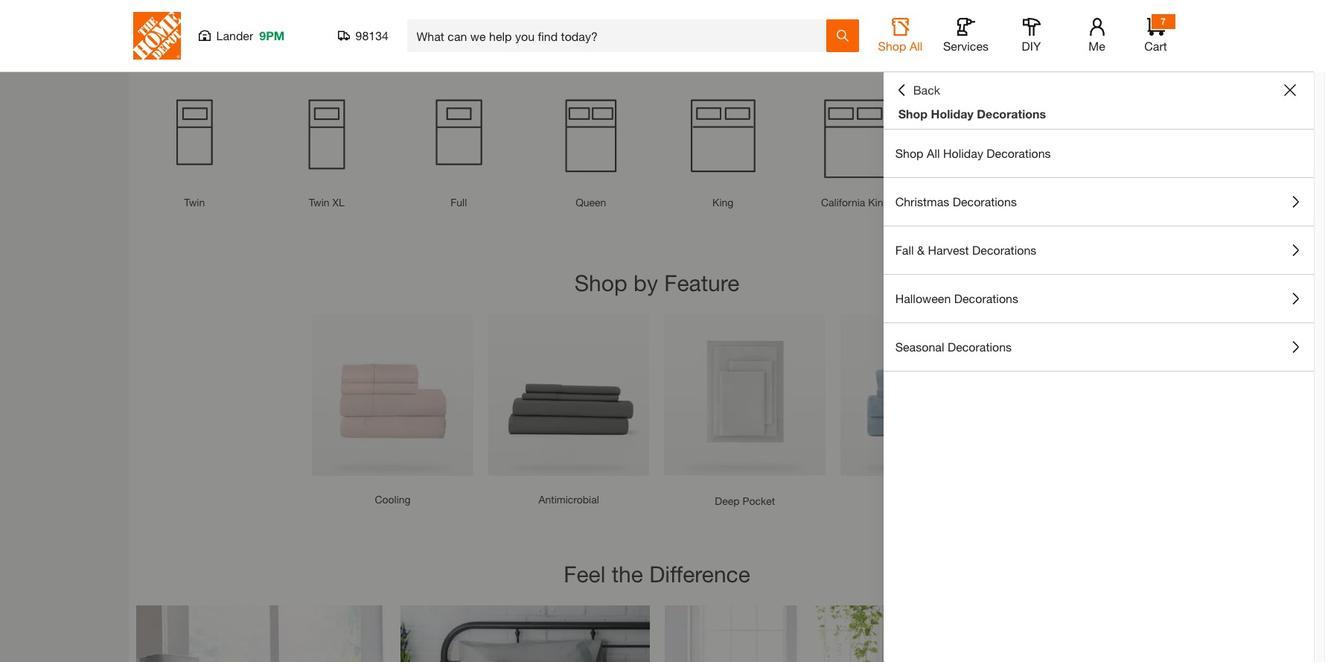 Task type: vqa. For each thing, say whether or not it's contained in the screenshot.
"98134" "button"
yes



Task type: describe. For each thing, give the bounding box(es) containing it.
split california king image
[[1062, 77, 1179, 194]]

full
[[451, 196, 467, 209]]

shop for shop all holiday decorations
[[896, 146, 924, 160]]

christmas decorations
[[896, 194, 1018, 209]]

lander 9pm
[[216, 28, 285, 42]]

seasonal decorations
[[896, 340, 1012, 354]]

twin for twin xl
[[309, 196, 330, 209]]

antimicrobial link
[[539, 493, 600, 506]]

1 king from the left
[[713, 196, 734, 209]]

deep pocket link
[[715, 495, 776, 507]]

cooling link
[[375, 493, 411, 506]]

shop for shop by size
[[591, 25, 644, 51]]

harvest
[[929, 243, 970, 257]]

shop all
[[879, 39, 923, 53]]

cart
[[1145, 39, 1168, 53]]

back button
[[896, 83, 941, 98]]

twin for twin link
[[184, 196, 205, 209]]

back
[[914, 83, 941, 97]]

What can we help you find today? search field
[[417, 20, 826, 51]]

split king
[[966, 196, 1010, 209]]

queen link
[[576, 196, 607, 209]]

soft & cozy image
[[665, 606, 914, 662]]

shop for shop holiday decorations
[[899, 107, 928, 121]]

decorations inside "button"
[[948, 340, 1012, 354]]

seasonal
[[896, 340, 945, 354]]

twin xl link
[[309, 196, 345, 209]]

by for feature
[[634, 270, 658, 296]]

pocket
[[743, 495, 776, 507]]

the
[[612, 561, 644, 587]]

98134
[[356, 28, 389, 42]]

shop holiday decorations
[[899, 107, 1047, 121]]

&
[[918, 243, 925, 257]]

services button
[[943, 18, 990, 54]]

king link
[[713, 196, 734, 209]]

queen image
[[533, 77, 650, 194]]

deep
[[715, 495, 740, 507]]

halloween decorations
[[896, 291, 1019, 305]]

the home depot logo image
[[133, 12, 181, 60]]

services
[[944, 39, 989, 53]]

decorations inside 'button'
[[955, 291, 1019, 305]]

shop all holiday decorations link
[[884, 130, 1315, 177]]

7
[[1161, 16, 1166, 27]]

silky & smooth image
[[136, 606, 386, 662]]

fall
[[896, 243, 914, 257]]



Task type: locate. For each thing, give the bounding box(es) containing it.
me button
[[1074, 18, 1121, 54]]

0 horizontal spatial king
[[713, 196, 734, 209]]

cooling image
[[312, 314, 474, 476]]

antimicrobial image
[[489, 314, 650, 476]]

feel
[[564, 561, 606, 587]]

1 vertical spatial all
[[927, 146, 940, 160]]

shop all button
[[877, 18, 925, 54]]

1 horizontal spatial all
[[927, 146, 940, 160]]

me
[[1089, 39, 1106, 53]]

organic image
[[841, 314, 1003, 476]]

lander
[[216, 28, 253, 42]]

twin down twin image
[[184, 196, 205, 209]]

drawer close image
[[1285, 84, 1297, 96]]

0 horizontal spatial all
[[910, 39, 923, 53]]

california king
[[822, 196, 890, 209]]

shop all holiday decorations
[[896, 146, 1052, 160]]

christmas
[[896, 194, 950, 209]]

holiday down shop holiday decorations
[[944, 146, 984, 160]]

decorations down split king link
[[973, 243, 1037, 257]]

feedback link image
[[1306, 252, 1326, 332]]

2 twin from the left
[[309, 196, 330, 209]]

1 vertical spatial holiday
[[944, 146, 984, 160]]

christmas decorations button
[[884, 178, 1315, 226]]

all inside menu
[[927, 146, 940, 160]]

all up christmas
[[927, 146, 940, 160]]

0 vertical spatial by
[[651, 25, 675, 51]]

1 horizontal spatial twin
[[309, 196, 330, 209]]

twin image
[[136, 77, 253, 194]]

deep pocket
[[715, 495, 776, 507]]

twin
[[184, 196, 205, 209], [309, 196, 330, 209]]

2 horizontal spatial king
[[989, 196, 1010, 209]]

shop by size
[[591, 25, 723, 51]]

fall & harvest decorations
[[896, 243, 1037, 257]]

seasonal decorations button
[[884, 323, 1315, 371]]

halloween decorations button
[[884, 275, 1315, 323]]

by left size
[[651, 25, 675, 51]]

full image
[[400, 77, 518, 194]]

king for california king
[[869, 196, 890, 209]]

0 vertical spatial all
[[910, 39, 923, 53]]

decorations up split king
[[987, 146, 1052, 160]]

decorations
[[977, 107, 1047, 121], [987, 146, 1052, 160], [953, 194, 1018, 209], [973, 243, 1037, 257], [955, 291, 1019, 305], [948, 340, 1012, 354]]

all for shop all holiday decorations
[[927, 146, 940, 160]]

holiday
[[932, 107, 974, 121], [944, 146, 984, 160]]

feature
[[665, 270, 740, 296]]

by left feature at the right of the page
[[634, 270, 658, 296]]

1 vertical spatial by
[[634, 270, 658, 296]]

split king link
[[966, 196, 1010, 209]]

all inside button
[[910, 39, 923, 53]]

decorations down shop all holiday decorations
[[953, 194, 1018, 209]]

9pm
[[259, 28, 285, 42]]

twin xl
[[309, 196, 345, 209]]

queen
[[576, 196, 607, 209]]

king image
[[665, 77, 782, 194]]

fall & harvest decorations button
[[884, 226, 1315, 274]]

1 twin from the left
[[184, 196, 205, 209]]

holiday down the back
[[932, 107, 974, 121]]

holiday inside menu
[[944, 146, 984, 160]]

3 king from the left
[[989, 196, 1010, 209]]

shop inside button
[[879, 39, 907, 53]]

california
[[822, 196, 866, 209]]

california king link
[[822, 196, 890, 209]]

diy button
[[1008, 18, 1056, 54]]

cool & crisp image
[[400, 606, 650, 662]]

king for split king
[[989, 196, 1010, 209]]

twin left the xl
[[309, 196, 330, 209]]

decorations down fall & harvest decorations
[[955, 291, 1019, 305]]

all
[[910, 39, 923, 53], [927, 146, 940, 160]]

twin link
[[184, 196, 205, 209]]

king right split at the top
[[989, 196, 1010, 209]]

king
[[713, 196, 734, 209], [869, 196, 890, 209], [989, 196, 1010, 209]]

all up back button
[[910, 39, 923, 53]]

twin xl image
[[268, 77, 386, 194]]

0 vertical spatial holiday
[[932, 107, 974, 121]]

menu containing shop all holiday decorations
[[884, 130, 1315, 372]]

xl
[[333, 196, 345, 209]]

all for shop all
[[910, 39, 923, 53]]

split
[[966, 196, 986, 209]]

98134 button
[[338, 28, 389, 43]]

decorations up shop all holiday decorations
[[977, 107, 1047, 121]]

king down king image
[[713, 196, 734, 209]]

diy
[[1022, 39, 1042, 53]]

king right california
[[869, 196, 890, 209]]

shop by feature
[[575, 270, 740, 296]]

menu
[[884, 130, 1315, 372]]

2 king from the left
[[869, 196, 890, 209]]

cooling
[[375, 493, 411, 506]]

feel the difference
[[564, 561, 751, 587]]

antimicrobial
[[539, 493, 600, 506]]

cart 7
[[1145, 16, 1168, 53]]

california king image
[[797, 77, 914, 194]]

shop inside menu
[[896, 146, 924, 160]]

full link
[[451, 196, 467, 209]]

difference
[[650, 561, 751, 587]]

by for size
[[651, 25, 675, 51]]

by
[[651, 25, 675, 51], [634, 270, 658, 296]]

1 horizontal spatial king
[[869, 196, 890, 209]]

split king image
[[929, 77, 1047, 194]]

0 horizontal spatial twin
[[184, 196, 205, 209]]

halloween
[[896, 291, 951, 305]]

deep pocket image
[[665, 314, 826, 478]]

size
[[681, 25, 723, 51]]

decorations down halloween decorations
[[948, 340, 1012, 354]]

shop for shop all
[[879, 39, 907, 53]]

shop for shop by feature
[[575, 270, 628, 296]]

shop
[[591, 25, 644, 51], [879, 39, 907, 53], [899, 107, 928, 121], [896, 146, 924, 160], [575, 270, 628, 296]]



